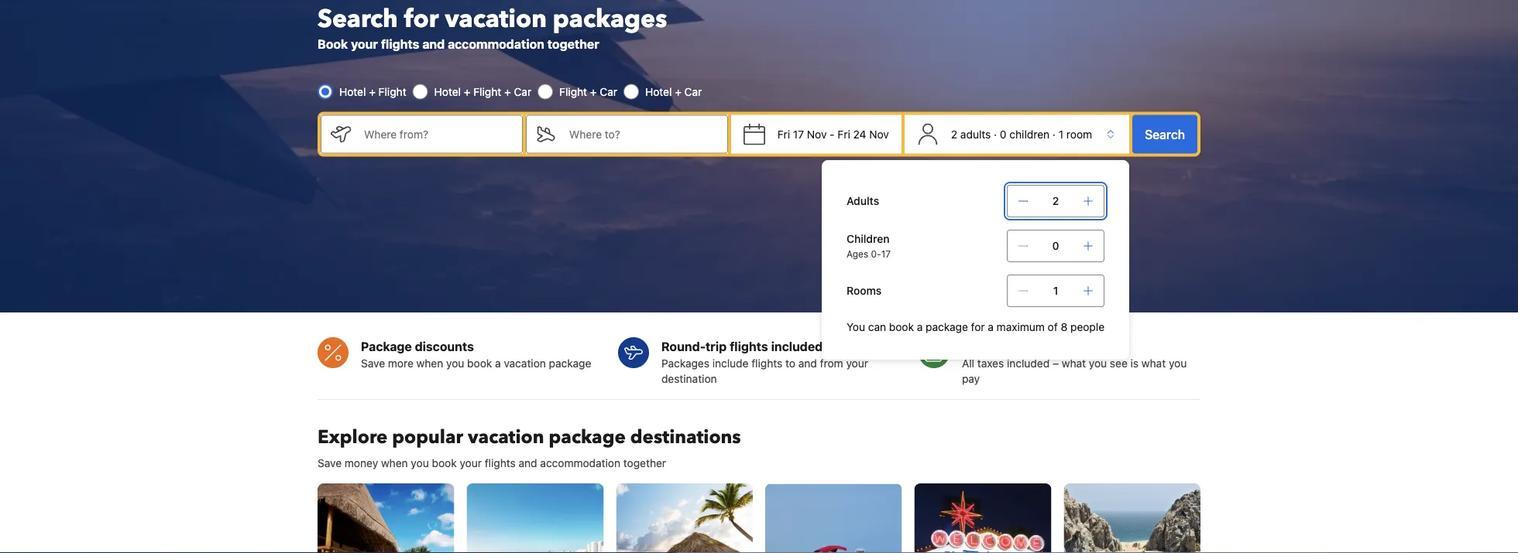 Task type: vqa. For each thing, say whether or not it's contained in the screenshot.
the bottom search
yes



Task type: describe. For each thing, give the bounding box(es) containing it.
flights inside explore popular vacation package destinations save money when you book your flights and accommodation together
[[485, 457, 516, 470]]

room
[[1067, 128, 1092, 141]]

children
[[1010, 128, 1050, 141]]

round-
[[661, 339, 706, 354]]

hotel for hotel + flight
[[339, 85, 366, 98]]

1 horizontal spatial a
[[917, 321, 923, 334]]

0 vertical spatial 0
[[1000, 128, 1007, 141]]

can
[[868, 321, 886, 334]]

hotel for hotel + flight + car
[[434, 85, 461, 98]]

when inside explore popular vacation package destinations save money when you book your flights and accommodation together
[[381, 457, 408, 470]]

adults
[[847, 195, 879, 208]]

0 vertical spatial 1
[[1059, 128, 1064, 141]]

search button
[[1133, 115, 1198, 154]]

round-trip flights included packages include flights to and from your destination
[[661, 339, 868, 386]]

3 + from the left
[[504, 85, 511, 98]]

1 vertical spatial for
[[971, 321, 985, 334]]

trip
[[706, 339, 727, 354]]

vacation for packages
[[445, 2, 547, 36]]

children
[[847, 233, 890, 246]]

taxes
[[977, 357, 1004, 370]]

destinations
[[630, 425, 741, 450]]

1 horizontal spatial 0
[[1052, 240, 1059, 253]]

together inside search for vacation packages book your flights and accommodation together
[[547, 36, 599, 51]]

of
[[1048, 321, 1058, 334]]

0 vertical spatial package
[[926, 321, 968, 334]]

vacation inside package discounts save more when you book a vacation package
[[504, 357, 546, 370]]

2 fri from the left
[[838, 128, 850, 141]]

children ages 0-17
[[847, 233, 891, 259]]

packages
[[553, 2, 667, 36]]

2 adults · 0 children · 1 room
[[951, 128, 1092, 141]]

book inside explore popular vacation package destinations save money when you book your flights and accommodation together
[[432, 457, 457, 470]]

package inside package discounts save more when you book a vacation package
[[549, 357, 591, 370]]

rooms
[[847, 285, 882, 297]]

book
[[318, 36, 348, 51]]

a inside package discounts save more when you book a vacation package
[[495, 357, 501, 370]]

ages
[[847, 249, 868, 259]]

2 horizontal spatial book
[[889, 321, 914, 334]]

2 for 2 adults · 0 children · 1 room
[[951, 128, 958, 141]]

you right the is
[[1169, 357, 1187, 370]]

book inside package discounts save more when you book a vacation package
[[467, 357, 492, 370]]

hotel + flight + car
[[434, 85, 531, 98]]

accommodation inside explore popular vacation package destinations save money when you book your flights and accommodation together
[[540, 457, 621, 470]]

2 what from the left
[[1142, 357, 1166, 370]]

Where from? field
[[352, 115, 523, 154]]

accommodation inside search for vacation packages book your flights and accommodation together
[[448, 36, 544, 51]]

included inside round-trip flights included packages include flights to and from your destination
[[771, 339, 823, 354]]

8
[[1061, 321, 1068, 334]]

to
[[785, 357, 796, 370]]

Where to? field
[[557, 115, 728, 154]]

explore popular vacation package destinations save money when you book your flights and accommodation together
[[318, 425, 741, 470]]

adults
[[960, 128, 991, 141]]

flight + car
[[559, 85, 617, 98]]

explore
[[318, 425, 388, 450]]

search for search
[[1145, 127, 1185, 142]]

all
[[962, 357, 974, 370]]

is
[[1131, 357, 1139, 370]]

hotel for hotel + car
[[645, 85, 672, 98]]

–
[[1053, 357, 1059, 370]]

from
[[820, 357, 843, 370]]

you inside package discounts save more when you book a vacation package
[[446, 357, 464, 370]]

together inside explore popular vacation package destinations save money when you book your flights and accommodation together
[[623, 457, 666, 470]]

money
[[345, 457, 378, 470]]

+ for hotel + flight
[[369, 85, 376, 98]]

included inside all taxes included – what you see is what you pay
[[1007, 357, 1050, 370]]

package inside explore popular vacation package destinations save money when you book your flights and accommodation together
[[549, 425, 626, 450]]

vacation for package
[[468, 425, 544, 450]]

search for vacation packages book your flights and accommodation together
[[318, 2, 667, 51]]

+ for hotel + car
[[675, 85, 682, 98]]



Task type: locate. For each thing, give the bounding box(es) containing it.
1 horizontal spatial nov
[[869, 128, 889, 141]]

0 vertical spatial accommodation
[[448, 36, 544, 51]]

1 fri from the left
[[778, 128, 790, 141]]

when right money
[[381, 457, 408, 470]]

you left see
[[1089, 357, 1107, 370]]

accommodation
[[448, 36, 544, 51], [540, 457, 621, 470]]

0 horizontal spatial 0
[[1000, 128, 1007, 141]]

1 vertical spatial when
[[381, 457, 408, 470]]

what right the is
[[1142, 357, 1166, 370]]

hotel + car
[[645, 85, 702, 98]]

package discounts save more when you book a vacation package
[[361, 339, 591, 370]]

hotel + flight
[[339, 85, 406, 98]]

2 horizontal spatial flight
[[559, 85, 587, 98]]

your inside search for vacation packages book your flights and accommodation together
[[351, 36, 378, 51]]

included left –
[[1007, 357, 1050, 370]]

a
[[917, 321, 923, 334], [988, 321, 994, 334], [495, 357, 501, 370]]

1 horizontal spatial ·
[[1053, 128, 1056, 141]]

more
[[388, 357, 414, 370]]

2 for 2
[[1053, 195, 1059, 208]]

your right book
[[351, 36, 378, 51]]

hotel down book
[[339, 85, 366, 98]]

0 horizontal spatial 2
[[951, 128, 958, 141]]

1 vertical spatial vacation
[[504, 357, 546, 370]]

+ for flight + car
[[590, 85, 597, 98]]

0 vertical spatial search
[[318, 2, 398, 36]]

0 horizontal spatial search
[[318, 2, 398, 36]]

1 horizontal spatial car
[[600, 85, 617, 98]]

17 down children
[[881, 249, 891, 259]]

0 vertical spatial your
[[351, 36, 378, 51]]

1 vertical spatial search
[[1145, 127, 1185, 142]]

fri left -
[[778, 128, 790, 141]]

+
[[369, 85, 376, 98], [464, 85, 471, 98], [504, 85, 511, 98], [590, 85, 597, 98], [675, 85, 682, 98]]

2 hotel from the left
[[434, 85, 461, 98]]

book down "discounts"
[[467, 357, 492, 370]]

0 vertical spatial and
[[422, 36, 445, 51]]

fri
[[778, 128, 790, 141], [838, 128, 850, 141]]

you down popular
[[411, 457, 429, 470]]

discounts
[[415, 339, 474, 354]]

0 vertical spatial 17
[[793, 128, 804, 141]]

for
[[404, 2, 439, 36], [971, 321, 985, 334]]

you
[[847, 321, 865, 334]]

0 horizontal spatial car
[[514, 85, 531, 98]]

vacation
[[445, 2, 547, 36], [504, 357, 546, 370], [468, 425, 544, 450]]

together down "destinations"
[[623, 457, 666, 470]]

0 horizontal spatial for
[[404, 2, 439, 36]]

24
[[853, 128, 866, 141]]

2 vertical spatial vacation
[[468, 425, 544, 450]]

1 horizontal spatial flight
[[474, 85, 501, 98]]

2 horizontal spatial car
[[684, 85, 702, 98]]

0 horizontal spatial book
[[432, 457, 457, 470]]

1 vertical spatial package
[[549, 357, 591, 370]]

search inside search for vacation packages book your flights and accommodation together
[[318, 2, 398, 36]]

people
[[1071, 321, 1105, 334]]

flight for hotel + flight
[[379, 85, 406, 98]]

0 horizontal spatial ·
[[994, 128, 997, 141]]

and inside explore popular vacation package destinations save money when you book your flights and accommodation together
[[519, 457, 537, 470]]

1 horizontal spatial fri
[[838, 128, 850, 141]]

1 vertical spatial included
[[1007, 357, 1050, 370]]

5 + from the left
[[675, 85, 682, 98]]

fri right -
[[838, 128, 850, 141]]

1 vertical spatial 2
[[1053, 195, 1059, 208]]

nov left -
[[807, 128, 827, 141]]

0 horizontal spatial flight
[[379, 85, 406, 98]]

1 horizontal spatial save
[[361, 357, 385, 370]]

your right from
[[846, 357, 868, 370]]

2 vertical spatial package
[[549, 425, 626, 450]]

vacation inside search for vacation packages book your flights and accommodation together
[[445, 2, 547, 36]]

popular
[[392, 425, 463, 450]]

save left money
[[318, 457, 342, 470]]

book down popular
[[432, 457, 457, 470]]

· right adults
[[994, 128, 997, 141]]

·
[[994, 128, 997, 141], [1053, 128, 1056, 141]]

when inside package discounts save more when you book a vacation package
[[416, 357, 443, 370]]

0 vertical spatial 2
[[951, 128, 958, 141]]

when down "discounts"
[[416, 357, 443, 370]]

0 horizontal spatial a
[[495, 357, 501, 370]]

0 vertical spatial included
[[771, 339, 823, 354]]

1 vertical spatial accommodation
[[540, 457, 621, 470]]

hotel up where from? field
[[434, 85, 461, 98]]

1 horizontal spatial search
[[1145, 127, 1185, 142]]

nov
[[807, 128, 827, 141], [869, 128, 889, 141]]

included up to
[[771, 339, 823, 354]]

2
[[951, 128, 958, 141], [1053, 195, 1059, 208]]

car
[[514, 85, 531, 98], [600, 85, 617, 98], [684, 85, 702, 98]]

1 horizontal spatial 17
[[881, 249, 891, 259]]

4 + from the left
[[590, 85, 597, 98]]

for inside search for vacation packages book your flights and accommodation together
[[404, 2, 439, 36]]

your inside round-trip flights included packages include flights to and from your destination
[[846, 357, 868, 370]]

included
[[771, 339, 823, 354], [1007, 357, 1050, 370]]

car for hotel + car
[[684, 85, 702, 98]]

and inside round-trip flights included packages include flights to and from your destination
[[798, 357, 817, 370]]

3 flight from the left
[[559, 85, 587, 98]]

1 horizontal spatial when
[[416, 357, 443, 370]]

0 vertical spatial save
[[361, 357, 385, 370]]

0 horizontal spatial when
[[381, 457, 408, 470]]

1 + from the left
[[369, 85, 376, 98]]

1 vertical spatial together
[[623, 457, 666, 470]]

fri 17 nov - fri 24 nov
[[778, 128, 889, 141]]

0 horizontal spatial save
[[318, 457, 342, 470]]

+ for hotel + flight + car
[[464, 85, 471, 98]]

1 vertical spatial 17
[[881, 249, 891, 259]]

you can book a package for a maximum of 8 people
[[847, 321, 1105, 334]]

see
[[1110, 357, 1128, 370]]

flights
[[381, 36, 419, 51], [730, 339, 768, 354], [752, 357, 783, 370], [485, 457, 516, 470]]

2 horizontal spatial hotel
[[645, 85, 672, 98]]

save
[[361, 357, 385, 370], [318, 457, 342, 470]]

search
[[318, 2, 398, 36], [1145, 127, 1185, 142]]

17 inside children ages 0-17
[[881, 249, 891, 259]]

packages
[[661, 357, 709, 370]]

what right –
[[1062, 357, 1086, 370]]

pay
[[962, 373, 980, 386]]

1 horizontal spatial 2
[[1053, 195, 1059, 208]]

package
[[926, 321, 968, 334], [549, 357, 591, 370], [549, 425, 626, 450]]

0-
[[871, 249, 881, 259]]

flights inside search for vacation packages book your flights and accommodation together
[[381, 36, 419, 51]]

1 vertical spatial book
[[467, 357, 492, 370]]

2 left adults
[[951, 128, 958, 141]]

when
[[416, 357, 443, 370], [381, 457, 408, 470]]

1
[[1059, 128, 1064, 141], [1053, 285, 1058, 297]]

2 vertical spatial and
[[519, 457, 537, 470]]

your for packages
[[846, 357, 868, 370]]

1 horizontal spatial book
[[467, 357, 492, 370]]

17
[[793, 128, 804, 141], [881, 249, 891, 259]]

3 car from the left
[[684, 85, 702, 98]]

book
[[889, 321, 914, 334], [467, 357, 492, 370], [432, 457, 457, 470]]

you
[[446, 357, 464, 370], [1089, 357, 1107, 370], [1169, 357, 1187, 370], [411, 457, 429, 470]]

1 horizontal spatial your
[[460, 457, 482, 470]]

1 horizontal spatial together
[[623, 457, 666, 470]]

and
[[422, 36, 445, 51], [798, 357, 817, 370], [519, 457, 537, 470]]

2 down '2 adults · 0 children · 1 room'
[[1053, 195, 1059, 208]]

0
[[1000, 128, 1007, 141], [1052, 240, 1059, 253]]

you down "discounts"
[[446, 357, 464, 370]]

your inside explore popular vacation package destinations save money when you book your flights and accommodation together
[[460, 457, 482, 470]]

all taxes included – what you see is what you pay
[[962, 357, 1187, 386]]

2 horizontal spatial and
[[798, 357, 817, 370]]

1 what from the left
[[1062, 357, 1086, 370]]

search for search for vacation packages book your flights and accommodation together
[[318, 2, 398, 36]]

1 vertical spatial your
[[846, 357, 868, 370]]

and inside search for vacation packages book your flights and accommodation together
[[422, 36, 445, 51]]

1 hotel from the left
[[339, 85, 366, 98]]

together
[[547, 36, 599, 51], [623, 457, 666, 470]]

1 vertical spatial 0
[[1052, 240, 1059, 253]]

1 · from the left
[[994, 128, 997, 141]]

1 flight from the left
[[379, 85, 406, 98]]

1 horizontal spatial and
[[519, 457, 537, 470]]

2 + from the left
[[464, 85, 471, 98]]

0 vertical spatial vacation
[[445, 2, 547, 36]]

save inside package discounts save more when you book a vacation package
[[361, 357, 385, 370]]

include
[[712, 357, 749, 370]]

vacation inside explore popular vacation package destinations save money when you book your flights and accommodation together
[[468, 425, 544, 450]]

your down popular
[[460, 457, 482, 470]]

you inside explore popular vacation package destinations save money when you book your flights and accommodation together
[[411, 457, 429, 470]]

book right the can
[[889, 321, 914, 334]]

car for flight + car
[[600, 85, 617, 98]]

destination
[[661, 373, 717, 386]]

your
[[351, 36, 378, 51], [846, 357, 868, 370], [460, 457, 482, 470]]

0 horizontal spatial your
[[351, 36, 378, 51]]

together down packages
[[547, 36, 599, 51]]

1 left room
[[1059, 128, 1064, 141]]

0 horizontal spatial included
[[771, 339, 823, 354]]

2 car from the left
[[600, 85, 617, 98]]

2 flight from the left
[[474, 85, 501, 98]]

flight
[[379, 85, 406, 98], [474, 85, 501, 98], [559, 85, 587, 98]]

-
[[830, 128, 835, 141]]

· right children
[[1053, 128, 1056, 141]]

0 horizontal spatial what
[[1062, 357, 1086, 370]]

your for destinations
[[460, 457, 482, 470]]

0 vertical spatial together
[[547, 36, 599, 51]]

1 horizontal spatial hotel
[[434, 85, 461, 98]]

1 vertical spatial and
[[798, 357, 817, 370]]

search inside "button"
[[1145, 127, 1185, 142]]

17 left -
[[793, 128, 804, 141]]

0 horizontal spatial nov
[[807, 128, 827, 141]]

0 vertical spatial when
[[416, 357, 443, 370]]

2 horizontal spatial a
[[988, 321, 994, 334]]

0 vertical spatial book
[[889, 321, 914, 334]]

hotel up where to? field
[[645, 85, 672, 98]]

1 vertical spatial save
[[318, 457, 342, 470]]

save inside explore popular vacation package destinations save money when you book your flights and accommodation together
[[318, 457, 342, 470]]

2 vertical spatial your
[[460, 457, 482, 470]]

what
[[1062, 357, 1086, 370], [1142, 357, 1166, 370]]

0 vertical spatial for
[[404, 2, 439, 36]]

2 · from the left
[[1053, 128, 1056, 141]]

package
[[361, 339, 412, 354]]

nov right 24 at the top
[[869, 128, 889, 141]]

0 horizontal spatial together
[[547, 36, 599, 51]]

1 up of
[[1053, 285, 1058, 297]]

0 horizontal spatial fri
[[778, 128, 790, 141]]

2 horizontal spatial your
[[846, 357, 868, 370]]

1 vertical spatial 1
[[1053, 285, 1058, 297]]

maximum
[[997, 321, 1045, 334]]

3 hotel from the left
[[645, 85, 672, 98]]

1 horizontal spatial what
[[1142, 357, 1166, 370]]

2 nov from the left
[[869, 128, 889, 141]]

1 nov from the left
[[807, 128, 827, 141]]

1 horizontal spatial for
[[971, 321, 985, 334]]

0 horizontal spatial 17
[[793, 128, 804, 141]]

hotel
[[339, 85, 366, 98], [434, 85, 461, 98], [645, 85, 672, 98]]

0 horizontal spatial and
[[422, 36, 445, 51]]

flight for hotel + flight + car
[[474, 85, 501, 98]]

0 horizontal spatial hotel
[[339, 85, 366, 98]]

2 vertical spatial book
[[432, 457, 457, 470]]

save down package
[[361, 357, 385, 370]]

1 horizontal spatial included
[[1007, 357, 1050, 370]]

1 car from the left
[[514, 85, 531, 98]]



